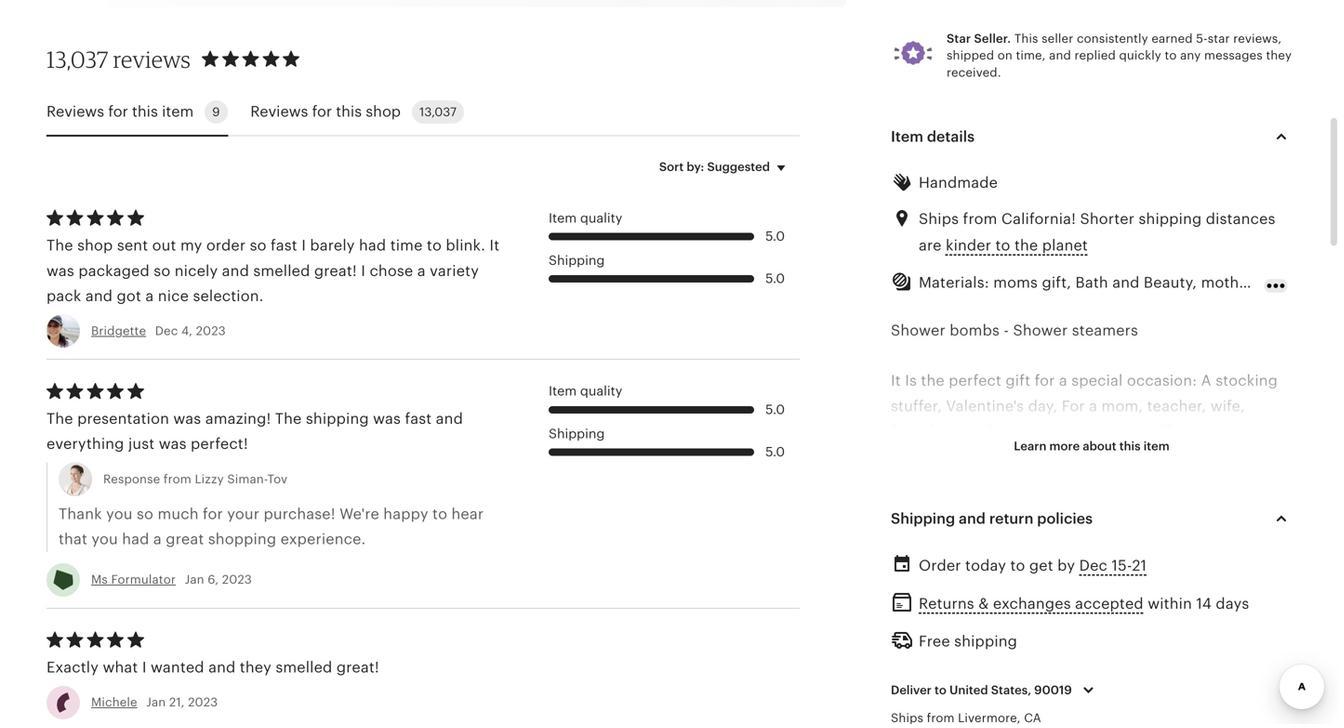 Task type: locate. For each thing, give the bounding box(es) containing it.
a inside thank you so much for your purchase! we're happy to hear that you had a great shopping experience.
[[153, 531, 162, 548]]

to right kinder
[[995, 237, 1010, 254]]

reviews for reviews for this item
[[46, 103, 104, 120]]

0 horizontal spatial shop
[[77, 237, 113, 254]]

steamers up mom,
[[1072, 322, 1138, 339]]

special
[[1071, 373, 1123, 389], [1049, 448, 1100, 465]]

shower right bombs
[[1013, 322, 1068, 339]]

item quality for the presentation was amazing! the shipping was fast and everything just was perfect!
[[549, 384, 622, 399]]

1 vertical spatial shipping
[[306, 411, 369, 427]]

bridesmaid
[[1006, 499, 1088, 516]]

earned
[[1151, 32, 1193, 45]]

exchanges
[[993, 596, 1071, 612]]

2 vertical spatial shipping
[[891, 510, 955, 527]]

1 horizontal spatial fast
[[405, 411, 432, 427]]

1 vertical spatial i
[[361, 262, 365, 279]]

0 horizontal spatial shipping
[[306, 411, 369, 427]]

0 vertical spatial 13,037
[[46, 45, 108, 73]]

california!
[[1001, 211, 1076, 228]]

shower down &
[[954, 625, 1006, 642]]

1 vertical spatial gift
[[983, 448, 1008, 465]]

1 horizontal spatial valentine's
[[1179, 448, 1257, 465]]

occasion: down the yourself!
[[1104, 448, 1175, 465]]

jan left 21,
[[146, 696, 166, 710]]

a left the great
[[153, 531, 162, 548]]

had inside thank you so much for your purchase! we're happy to hear that you had a great shopping experience.
[[122, 531, 149, 548]]

1 vertical spatial steamers
[[1010, 625, 1076, 642]]

shipping inside dropdown button
[[891, 510, 955, 527]]

nicely
[[175, 262, 218, 279]]

0 horizontal spatial the
[[921, 373, 945, 389]]

this for item
[[132, 103, 158, 120]]

i left 'barely'
[[301, 237, 306, 254]]

and inside list includes: ❀  12 big shower steamers  - 2'' each  (lavender, mint, grapefruit, eucaltypus) each shower steamer is individually wrapped and with a label.
[[1221, 676, 1248, 693]]

for
[[1062, 398, 1085, 415]]

2 reviews from the left
[[250, 103, 308, 120]]

0 vertical spatial they
[[1266, 48, 1292, 62]]

0 vertical spatial item
[[162, 103, 194, 120]]

4,
[[181, 324, 193, 338]]

- right bombs
[[1004, 322, 1009, 339]]

reviews down 13,037 reviews
[[46, 103, 104, 120]]

1 horizontal spatial dec
[[1079, 557, 1107, 574]]

distances
[[1206, 211, 1275, 228]]

2 shower from the left
[[1013, 322, 1068, 339]]

dec right by
[[1079, 557, 1107, 574]]

what
[[103, 659, 138, 676]]

suggested
[[707, 160, 770, 174]]

item inside dropdown button
[[1143, 439, 1170, 453]]

you right the that on the bottom left
[[91, 531, 118, 548]]

0 vertical spatial jan
[[185, 573, 204, 587]]

kinder to the planet button
[[946, 232, 1088, 259]]

0 horizontal spatial item
[[162, 103, 194, 120]]

0 vertical spatial dec
[[155, 324, 178, 338]]

gift
[[1006, 373, 1031, 389], [983, 448, 1008, 465]]

we're
[[339, 506, 379, 522]]

i left the chose
[[361, 262, 365, 279]]

reviews
[[46, 103, 104, 120], [250, 103, 308, 120]]

shipped
[[947, 48, 994, 62]]

shop
[[366, 103, 401, 120], [77, 237, 113, 254]]

gift right perfect
[[1006, 373, 1031, 389]]

2 vertical spatial day,
[[891, 499, 920, 516]]

1 horizontal spatial jan
[[185, 573, 204, 587]]

1 vertical spatial day,
[[1192, 499, 1223, 516]]

the for the presentation was amazing! the shipping was fast and everything just was perfect!
[[46, 411, 73, 427]]

the up everything
[[46, 411, 73, 427]]

day,
[[1028, 398, 1058, 415], [1034, 474, 1064, 490], [891, 499, 920, 516]]

(lavender,
[[1149, 625, 1224, 642]]

1 horizontal spatial item
[[1143, 439, 1170, 453]]

5.0
[[765, 229, 785, 244], [765, 271, 785, 286], [765, 402, 785, 417], [765, 445, 785, 459]]

0 horizontal spatial 13,037
[[46, 45, 108, 73]]

shipping
[[549, 253, 605, 268], [549, 426, 605, 441], [891, 510, 955, 527]]

0 vertical spatial a
[[1201, 373, 1211, 389]]

1 vertical spatial item
[[549, 210, 577, 225]]

2 5.0 from the top
[[765, 271, 785, 286]]

to left hear at the bottom left of the page
[[432, 506, 447, 522]]

order
[[919, 557, 961, 574]]

my
[[180, 237, 202, 254]]

from up kinder
[[963, 211, 997, 228]]

0 horizontal spatial day,
[[1192, 499, 1223, 516]]

smelled
[[253, 262, 310, 279], [276, 659, 332, 676]]

it
[[490, 237, 500, 254], [891, 373, 901, 389]]

shopping
[[208, 531, 276, 548]]

amazing!
[[205, 411, 271, 427]]

1 horizontal spatial day,
[[1261, 448, 1291, 465]]

messages
[[1204, 48, 1263, 62]]

pack
[[46, 288, 81, 305]]

1 reviews from the left
[[46, 103, 104, 120]]

best
[[1191, 474, 1223, 490]]

2023 right 6,
[[222, 573, 252, 587]]

sort by: suggested button
[[645, 148, 806, 187]]

a right got
[[145, 288, 154, 305]]

tab list
[[46, 89, 800, 136]]

1 vertical spatial shipping
[[549, 426, 605, 441]]

the for the shop sent out my order so fast i barely had time to blink.  it was packaged so nicely and smelled great! i chose a variety pack and got a nice selection.
[[46, 237, 73, 254]]

0 horizontal spatial fast
[[271, 237, 297, 254]]

big
[[926, 625, 949, 642]]

fast inside the shop sent out my order so fast i barely had time to blink.  it was packaged so nicely and smelled great! i chose a variety pack and got a nice selection.
[[271, 237, 297, 254]]

1 vertical spatial a
[[891, 448, 901, 465]]

thank
[[59, 506, 102, 522]]

reviews right 9
[[250, 103, 308, 120]]

2 horizontal spatial shipping
[[1139, 211, 1202, 228]]

to right or
[[1034, 423, 1049, 440]]

0 vertical spatial quality
[[580, 210, 622, 225]]

day, up 'bridesmaid'
[[1034, 474, 1064, 490]]

the inside the shop sent out my order so fast i barely had time to blink.  it was packaged so nicely and smelled great! i chose a variety pack and got a nice selection.
[[46, 237, 73, 254]]

by
[[1057, 557, 1075, 574]]

0 vertical spatial the
[[1014, 237, 1038, 254]]

from inside ships from california! shorter shipping distances are
[[963, 211, 997, 228]]

4 5.0 from the top
[[765, 445, 785, 459]]

item for the presentation was amazing! the shipping was fast and everything just was perfect!
[[549, 384, 577, 399]]

1 horizontal spatial -
[[1081, 625, 1086, 642]]

0 vertical spatial had
[[359, 237, 386, 254]]

quality for the presentation was amazing! the shipping was fast and everything just was perfect!
[[580, 384, 622, 399]]

it right blink.
[[490, 237, 500, 254]]

0 horizontal spatial gift,
[[1092, 499, 1121, 516]]

2 vertical spatial 2023
[[188, 696, 218, 710]]

chose
[[370, 262, 413, 279]]

had up the chose
[[359, 237, 386, 254]]

item down teacher,
[[1143, 439, 1170, 453]]

0 vertical spatial you
[[106, 506, 133, 522]]

1 vertical spatial shower
[[930, 676, 983, 693]]

so down out
[[154, 262, 170, 279]]

- left 2''
[[1081, 625, 1086, 642]]

this seller consistently earned 5-star reviews, shipped on time, and replied quickly to any messages they received.
[[947, 32, 1292, 79]]

1 horizontal spatial 13,037
[[419, 105, 456, 119]]

valentine's up coworker
[[946, 398, 1024, 415]]

the right is
[[921, 373, 945, 389]]

a
[[1201, 373, 1211, 389], [891, 448, 901, 465]]

0 vertical spatial 2023
[[196, 324, 226, 338]]

gift, up mother's
[[1158, 474, 1187, 490]]

6,
[[208, 573, 219, 587]]

12
[[907, 625, 922, 642]]

item
[[891, 128, 923, 145], [549, 210, 577, 225], [549, 384, 577, 399]]

quality for the shop sent out my order so fast i barely had time to blink.  it was packaged so nicely and smelled great! i chose a variety pack and got a nice selection.
[[580, 210, 622, 225]]

2 horizontal spatial this
[[1119, 439, 1141, 453]]

2 vertical spatial so
[[137, 506, 153, 522]]

0 horizontal spatial shower
[[891, 322, 946, 339]]

15-
[[1112, 557, 1132, 574]]

they down reviews,
[[1266, 48, 1292, 62]]

so left much
[[137, 506, 153, 522]]

states,
[[991, 683, 1031, 697]]

item quality for the shop sent out my order so fast i barely had time to blink.  it was packaged so nicely and smelled great! i chose a variety pack and got a nice selection.
[[549, 210, 622, 225]]

0 vertical spatial great!
[[314, 262, 357, 279]]

shower up is
[[891, 322, 946, 339]]

get
[[1029, 557, 1053, 574]]

1 vertical spatial had
[[122, 531, 149, 548]]

0 vertical spatial so
[[250, 237, 267, 254]]

day, left for
[[1028, 398, 1058, 415]]

dec left 4,
[[155, 324, 178, 338]]

and inside it is the perfect gift for a special occasion: a stocking stuffer, valentine's day, for a mom, teacher, wife, friend, coworker or to pamper yourself! a wonderful gift for a special occasion: valentine's day, teacher appreciate day, anniversary gift, best friend day, christmas, bridesmaid gift, mother's day, and more!
[[1227, 499, 1254, 516]]

1 vertical spatial item quality
[[549, 384, 622, 399]]

reviews
[[113, 45, 191, 73]]

the for is
[[921, 373, 945, 389]]

shower down grapefruit,
[[930, 676, 983, 693]]

is
[[1050, 676, 1061, 693]]

you
[[106, 506, 133, 522], [91, 531, 118, 548]]

more!
[[891, 524, 933, 541]]

order today to get by dec 15-21
[[919, 557, 1147, 574]]

fast inside the presentation was amazing! the shipping was fast and everything just was perfect!
[[405, 411, 432, 427]]

2023 for order
[[196, 324, 226, 338]]

a up wife,
[[1201, 373, 1211, 389]]

1 vertical spatial it
[[891, 373, 901, 389]]

1 item quality from the top
[[549, 210, 622, 225]]

michele
[[91, 696, 137, 710]]

shipping inside the presentation was amazing! the shipping was fast and everything just was perfect!
[[306, 411, 369, 427]]

valentine's
[[946, 398, 1024, 415], [1179, 448, 1257, 465]]

day, up more!
[[891, 499, 920, 516]]

day, up friend
[[1261, 448, 1291, 465]]

1 horizontal spatial i
[[301, 237, 306, 254]]

gift,
[[1158, 474, 1187, 490], [1092, 499, 1121, 516]]

shower
[[891, 322, 946, 339], [1013, 322, 1068, 339]]

0 horizontal spatial reviews
[[46, 103, 104, 120]]

the up pack
[[46, 237, 73, 254]]

the for to
[[1014, 237, 1038, 254]]

1 vertical spatial -
[[1081, 625, 1086, 642]]

had up ms formulator link
[[122, 531, 149, 548]]

everything
[[46, 436, 124, 453]]

you down response
[[106, 506, 133, 522]]

0 horizontal spatial i
[[142, 659, 147, 676]]

gift, down anniversary
[[1092, 499, 1121, 516]]

occasion: up teacher,
[[1127, 373, 1197, 389]]

&
[[978, 596, 989, 612]]

2023 right 21,
[[188, 696, 218, 710]]

1 quality from the top
[[580, 210, 622, 225]]

a down deliver
[[891, 701, 899, 718]]

0 horizontal spatial had
[[122, 531, 149, 548]]

13,037 inside tab list
[[419, 105, 456, 119]]

and inside shipping and return policies dropdown button
[[959, 510, 986, 527]]

shipping and return policies
[[891, 510, 1093, 527]]

a down time
[[417, 262, 426, 279]]

tov
[[267, 472, 288, 486]]

to up label.
[[935, 683, 946, 697]]

day, down best on the bottom right
[[1192, 499, 1223, 516]]

0 horizontal spatial valentine's
[[946, 398, 1024, 415]]

0 horizontal spatial jan
[[146, 696, 166, 710]]

jan left 6,
[[185, 573, 204, 587]]

1 vertical spatial fast
[[405, 411, 432, 427]]

special up for
[[1071, 373, 1123, 389]]

2 quality from the top
[[580, 384, 622, 399]]

any
[[1180, 48, 1201, 62]]

0 vertical spatial -
[[1004, 322, 1009, 339]]

0 horizontal spatial this
[[132, 103, 158, 120]]

it inside it is the perfect gift for a special occasion: a stocking stuffer, valentine's day, for a mom, teacher, wife, friend, coworker or to pamper yourself! a wonderful gift for a special occasion: valentine's day, teacher appreciate day, anniversary gift, best friend day, christmas, bridesmaid gift, mother's day, and more!
[[891, 373, 901, 389]]

steamer
[[987, 676, 1046, 693]]

0 horizontal spatial it
[[490, 237, 500, 254]]

was inside the shop sent out my order so fast i barely had time to blink.  it was packaged so nicely and smelled great! i chose a variety pack and got a nice selection.
[[46, 262, 74, 279]]

with
[[1252, 676, 1283, 693]]

0 vertical spatial shop
[[366, 103, 401, 120]]

21
[[1132, 557, 1147, 574]]

tab list containing reviews for this item
[[46, 89, 800, 136]]

item details button
[[874, 114, 1309, 159]]

for
[[108, 103, 128, 120], [312, 103, 332, 120], [1035, 373, 1055, 389], [1012, 448, 1033, 465], [203, 506, 223, 522]]

to right time
[[427, 237, 442, 254]]

0 vertical spatial item
[[891, 128, 923, 145]]

variety
[[430, 262, 479, 279]]

much
[[158, 506, 199, 522]]

the down the california!
[[1014, 237, 1038, 254]]

0 vertical spatial item quality
[[549, 210, 622, 225]]

1 horizontal spatial gift,
[[1158, 474, 1187, 490]]

this for shop
[[336, 103, 362, 120]]

2023 right 4,
[[196, 324, 226, 338]]

0 vertical spatial shipping
[[1139, 211, 1202, 228]]

1 horizontal spatial shop
[[366, 103, 401, 120]]

2 item quality from the top
[[549, 384, 622, 399]]

shower bombs - shower steamers
[[891, 322, 1138, 339]]

kinder to the planet
[[946, 237, 1088, 254]]

that
[[59, 531, 87, 548]]

each
[[891, 676, 926, 693]]

0 vertical spatial fast
[[271, 237, 297, 254]]

1 horizontal spatial had
[[359, 237, 386, 254]]

1 horizontal spatial shipping
[[954, 633, 1017, 650]]

for inside thank you so much for your purchase! we're happy to hear that you had a great shopping experience.
[[203, 506, 223, 522]]

grapefruit,
[[891, 651, 970, 667]]

stocking
[[1216, 373, 1278, 389]]

1 vertical spatial item
[[1143, 439, 1170, 453]]

the inside it is the perfect gift for a special occasion: a stocking stuffer, valentine's day, for a mom, teacher, wife, friend, coworker or to pamper yourself! a wonderful gift for a special occasion: valentine's day, teacher appreciate day, anniversary gift, best friend day, christmas, bridesmaid gift, mother's day, and more!
[[921, 373, 945, 389]]

1 vertical spatial dec
[[1079, 557, 1107, 574]]

special down pamper
[[1049, 448, 1100, 465]]

this
[[132, 103, 158, 120], [336, 103, 362, 120], [1119, 439, 1141, 453]]

anniversary
[[1068, 474, 1154, 490]]

1 horizontal spatial it
[[891, 373, 901, 389]]

i right "what"
[[142, 659, 147, 676]]

- inside list includes: ❀  12 big shower steamers  - 2'' each  (lavender, mint, grapefruit, eucaltypus) each shower steamer is individually wrapped and with a label.
[[1081, 625, 1086, 642]]

they right wanted
[[240, 659, 271, 676]]

steamers down exchanges
[[1010, 625, 1076, 642]]

1 horizontal spatial they
[[1266, 48, 1292, 62]]

shop inside the shop sent out my order so fast i barely had time to blink.  it was packaged so nicely and smelled great! i chose a variety pack and got a nice selection.
[[77, 237, 113, 254]]

time,
[[1016, 48, 1046, 62]]

is
[[905, 373, 917, 389]]

0 vertical spatial smelled
[[253, 262, 310, 279]]

it left is
[[891, 373, 901, 389]]

fast for and
[[405, 411, 432, 427]]

1 vertical spatial day,
[[1034, 474, 1064, 490]]

eucaltypus)
[[974, 651, 1059, 667]]

item left 9
[[162, 103, 194, 120]]

day,
[[1261, 448, 1291, 465], [1192, 499, 1223, 516]]

1 vertical spatial they
[[240, 659, 271, 676]]

2 vertical spatial shipping
[[954, 633, 1017, 650]]

the inside "kinder to the planet" button
[[1014, 237, 1038, 254]]

a left more
[[1037, 448, 1045, 465]]

1 vertical spatial great!
[[336, 659, 379, 676]]

a down friend,
[[891, 448, 901, 465]]

bridgette dec 4, 2023
[[91, 324, 226, 338]]

so right order
[[250, 237, 267, 254]]

to down earned
[[1165, 48, 1177, 62]]

from left lizzy
[[164, 472, 191, 486]]

teacher
[[891, 474, 948, 490]]

valentine's up best on the bottom right
[[1179, 448, 1257, 465]]

lizzy
[[195, 472, 224, 486]]

0 vertical spatial from
[[963, 211, 997, 228]]

0 horizontal spatial from
[[164, 472, 191, 486]]

details
[[927, 128, 975, 145]]

order
[[206, 237, 246, 254]]

1 horizontal spatial from
[[963, 211, 997, 228]]

was
[[46, 262, 74, 279], [173, 411, 201, 427], [373, 411, 401, 427], [159, 436, 187, 453]]

0 horizontal spatial they
[[240, 659, 271, 676]]

0 vertical spatial valentine's
[[946, 398, 1024, 415]]

1 horizontal spatial reviews
[[250, 103, 308, 120]]

gift up the appreciate
[[983, 448, 1008, 465]]

0 vertical spatial it
[[490, 237, 500, 254]]

happy
[[383, 506, 428, 522]]

1 horizontal spatial shower
[[1013, 322, 1068, 339]]

0 vertical spatial shipping
[[549, 253, 605, 268]]

1 horizontal spatial a
[[1201, 373, 1211, 389]]



Task type: vqa. For each thing, say whether or not it's contained in the screenshot.
GOLF GIFTS
no



Task type: describe. For each thing, give the bounding box(es) containing it.
they inside the this seller consistently earned 5-star reviews, shipped on time, and replied quickly to any messages they received.
[[1266, 48, 1292, 62]]

0 vertical spatial day,
[[1028, 398, 1058, 415]]

mint,
[[1229, 625, 1265, 642]]

this inside dropdown button
[[1119, 439, 1141, 453]]

sort by: suggested
[[659, 160, 770, 174]]

time
[[390, 237, 423, 254]]

returns & exchanges accepted button
[[919, 591, 1144, 618]]

a inside list includes: ❀  12 big shower steamers  - 2'' each  (lavender, mint, grapefruit, eucaltypus) each shower steamer is individually wrapped and with a label.
[[891, 701, 899, 718]]

had inside the shop sent out my order so fast i barely had time to blink.  it was packaged so nicely and smelled great! i chose a variety pack and got a nice selection.
[[359, 237, 386, 254]]

ms formulator jan 6, 2023
[[91, 573, 252, 587]]

item inside "item details" dropdown button
[[891, 128, 923, 145]]

shipping for the shop sent out my order so fast i barely had time to blink.  it was packaged so nicely and smelled great! i chose a variety pack and got a nice selection.
[[549, 253, 605, 268]]

and inside the this seller consistently earned 5-star reviews, shipped on time, and replied quickly to any messages they received.
[[1049, 48, 1071, 62]]

list includes: ❀  12 big shower steamers  - 2'' each  (lavender, mint, grapefruit, eucaltypus) each shower steamer is individually wrapped and with a label.
[[891, 600, 1283, 718]]

great
[[166, 531, 204, 548]]

by:
[[687, 160, 704, 174]]

are
[[919, 237, 942, 254]]

consistently
[[1077, 32, 1148, 45]]

the shop sent out my order so fast i barely had time to blink.  it was packaged so nicely and smelled great! i chose a variety pack and got a nice selection.
[[46, 237, 500, 305]]

1 5.0 from the top
[[765, 229, 785, 244]]

bridgette link
[[91, 324, 146, 338]]

ships from california! shorter shipping distances are
[[919, 211, 1275, 254]]

from for response
[[164, 472, 191, 486]]

wrapped
[[1153, 676, 1217, 693]]

more
[[1049, 439, 1080, 453]]

to inside the shop sent out my order so fast i barely had time to blink.  it was packaged so nicely and smelled great! i chose a variety pack and got a nice selection.
[[427, 237, 442, 254]]

exactly what i wanted and they smelled great!
[[46, 659, 379, 676]]

packaged
[[78, 262, 150, 279]]

0 vertical spatial day,
[[1261, 448, 1291, 465]]

mother's
[[1125, 499, 1188, 516]]

and inside the presentation was amazing! the shipping was fast and everything just was perfect!
[[436, 411, 463, 427]]

item for the shop sent out my order so fast i barely had time to blink.  it was packaged so nicely and smelled great! i chose a variety pack and got a nice selection.
[[549, 210, 577, 225]]

nice
[[158, 288, 189, 305]]

1 vertical spatial you
[[91, 531, 118, 548]]

0 vertical spatial occasion:
[[1127, 373, 1197, 389]]

to inside thank you so much for your purchase! we're happy to hear that you had a great shopping experience.
[[432, 506, 447, 522]]

2023 for they
[[188, 696, 218, 710]]

shipping for the presentation was amazing! the shipping was fast and everything just was perfect!
[[549, 426, 605, 441]]

michele link
[[91, 696, 137, 710]]

0 horizontal spatial dec
[[155, 324, 178, 338]]

1 vertical spatial special
[[1049, 448, 1100, 465]]

2''
[[1090, 625, 1105, 642]]

label.
[[903, 701, 943, 718]]

the right amazing!
[[275, 411, 302, 427]]

or
[[1014, 423, 1030, 440]]

includes:
[[920, 600, 986, 617]]

to inside button
[[995, 237, 1010, 254]]

ms formulator link
[[91, 573, 176, 587]]

pamper
[[1053, 423, 1109, 440]]

hear
[[451, 506, 484, 522]]

deliver
[[891, 683, 932, 697]]

sort
[[659, 160, 684, 174]]

michele jan 21, 2023
[[91, 696, 218, 710]]

free
[[919, 633, 950, 650]]

1 vertical spatial smelled
[[276, 659, 332, 676]]

0 horizontal spatial -
[[1004, 322, 1009, 339]]

0 horizontal spatial a
[[891, 448, 901, 465]]

accepted
[[1075, 596, 1144, 612]]

kinder
[[946, 237, 991, 254]]

seller.
[[974, 32, 1011, 45]]

0 vertical spatial gift
[[1006, 373, 1031, 389]]

it inside the shop sent out my order so fast i barely had time to blink.  it was packaged so nicely and smelled great! i chose a variety pack and got a nice selection.
[[490, 237, 500, 254]]

0 vertical spatial gift,
[[1158, 474, 1187, 490]]

0 vertical spatial shower
[[954, 625, 1006, 642]]

exactly
[[46, 659, 99, 676]]

purchase!
[[264, 506, 335, 522]]

1 vertical spatial so
[[154, 262, 170, 279]]

to inside the this seller consistently earned 5-star reviews, shipped on time, and replied quickly to any messages they received.
[[1165, 48, 1177, 62]]

1 vertical spatial 2023
[[222, 573, 252, 587]]

to inside it is the perfect gift for a special occasion: a stocking stuffer, valentine's day, for a mom, teacher, wife, friend, coworker or to pamper yourself! a wonderful gift for a special occasion: valentine's day, teacher appreciate day, anniversary gift, best friend day, christmas, bridesmaid gift, mother's day, and more!
[[1034, 423, 1049, 440]]

response
[[103, 472, 160, 486]]

from for ships
[[963, 211, 997, 228]]

dec 15-21 button
[[1079, 552, 1147, 579]]

individually
[[1065, 676, 1148, 693]]

thank you so much for your purchase! we're happy to hear that you had a great shopping experience.
[[59, 506, 484, 548]]

friend,
[[891, 423, 939, 440]]

within
[[1148, 596, 1192, 612]]

stuffer,
[[891, 398, 942, 415]]

5-
[[1196, 32, 1208, 45]]

1 shower from the left
[[891, 322, 946, 339]]

steamers inside list includes: ❀  12 big shower steamers  - 2'' each  (lavender, mint, grapefruit, eucaltypus) each shower steamer is individually wrapped and with a label.
[[1010, 625, 1076, 642]]

21,
[[169, 696, 185, 710]]

to left get
[[1010, 557, 1025, 574]]

return
[[989, 510, 1033, 527]]

returns
[[919, 596, 974, 612]]

fast for i
[[271, 237, 297, 254]]

teacher,
[[1147, 398, 1206, 415]]

handmade
[[919, 174, 998, 191]]

a up for
[[1059, 373, 1067, 389]]

reviews for reviews for this shop
[[250, 103, 308, 120]]

today
[[965, 557, 1006, 574]]

0 vertical spatial special
[[1071, 373, 1123, 389]]

star
[[947, 32, 971, 45]]

selection.
[[193, 288, 264, 305]]

0 vertical spatial i
[[301, 237, 306, 254]]

13,037 for 13,037 reviews
[[46, 45, 108, 73]]

13,037 for 13,037
[[419, 105, 456, 119]]

smelled inside the shop sent out my order so fast i barely had time to blink.  it was packaged so nicely and smelled great! i chose a variety pack and got a nice selection.
[[253, 262, 310, 279]]

so inside thank you so much for your purchase! we're happy to hear that you had a great shopping experience.
[[137, 506, 153, 522]]

ships
[[919, 211, 959, 228]]

united
[[949, 683, 988, 697]]

0 vertical spatial steamers
[[1072, 322, 1138, 339]]

yourself!
[[1113, 423, 1176, 440]]

ms
[[91, 573, 108, 587]]

each
[[1110, 625, 1145, 642]]

replied
[[1074, 48, 1116, 62]]

a right for
[[1089, 398, 1097, 415]]

shipping inside ships from california! shorter shipping distances are
[[1139, 211, 1202, 228]]

appreciate
[[952, 474, 1030, 490]]

siman-
[[227, 472, 267, 486]]

1 vertical spatial jan
[[146, 696, 166, 710]]

perfect
[[949, 373, 1001, 389]]

experience.
[[280, 531, 366, 548]]

coworker
[[943, 423, 1010, 440]]

great! inside the shop sent out my order so fast i barely had time to blink.  it was packaged so nicely and smelled great! i chose a variety pack and got a nice selection.
[[314, 262, 357, 279]]

1 vertical spatial occasion:
[[1104, 448, 1175, 465]]

1 vertical spatial valentine's
[[1179, 448, 1257, 465]]

about
[[1083, 439, 1116, 453]]

seller
[[1042, 32, 1073, 45]]

wife,
[[1210, 398, 1245, 415]]

reviews for this item
[[46, 103, 194, 120]]

policies
[[1037, 510, 1093, 527]]

out
[[152, 237, 176, 254]]

to inside dropdown button
[[935, 683, 946, 697]]

learn
[[1014, 439, 1046, 453]]

2 horizontal spatial i
[[361, 262, 365, 279]]

1 vertical spatial gift,
[[1092, 499, 1121, 516]]

item details
[[891, 128, 975, 145]]

shipping and return policies button
[[874, 496, 1309, 541]]

barely
[[310, 237, 355, 254]]

3 5.0 from the top
[[765, 402, 785, 417]]



